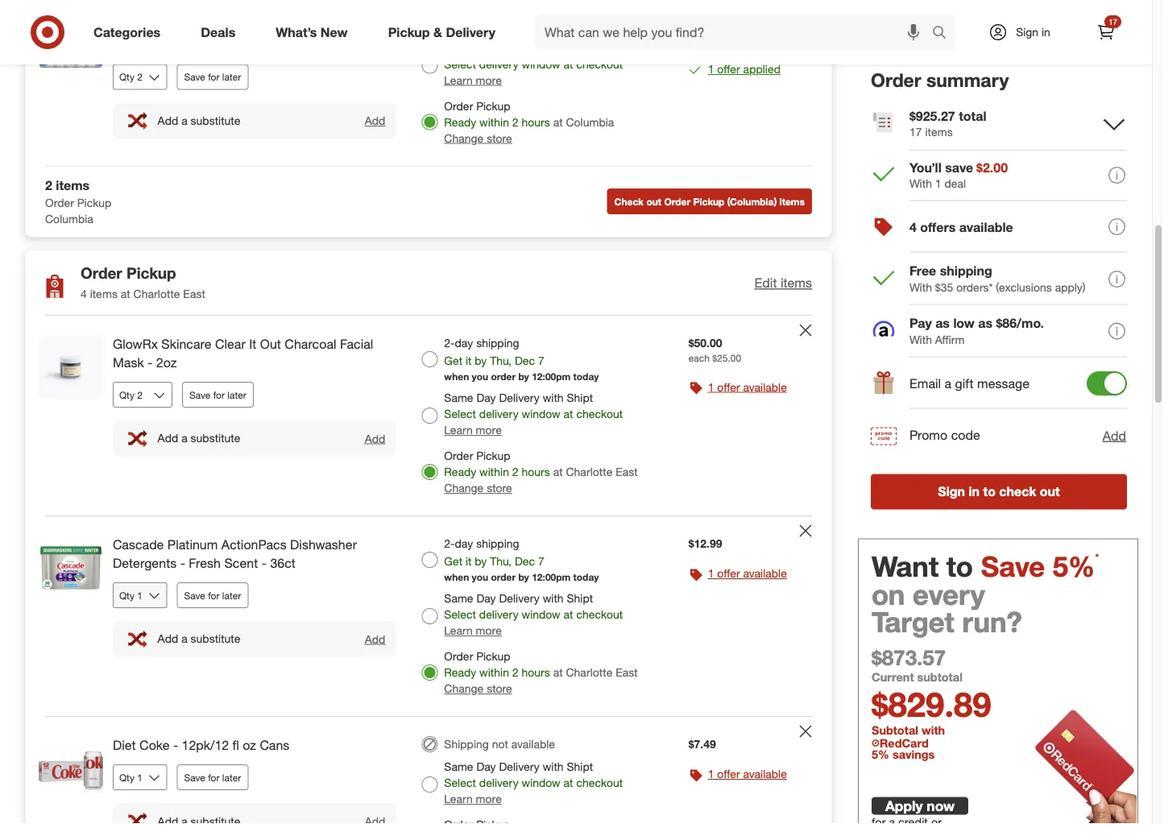 Task type: locate. For each thing, give the bounding box(es) containing it.
1 down $12.99
[[708, 567, 715, 581]]

hours for cascade platinum actionpacs dishwasher detergents - fresh scent - 36ct
[[522, 666, 550, 680]]

1 day from the top
[[455, 336, 473, 350]]

0 horizontal spatial to
[[947, 550, 974, 583]]

0 vertical spatial add a substitute
[[158, 113, 241, 128]]

east
[[183, 287, 205, 301], [616, 465, 638, 479], [616, 666, 638, 680]]

3 same from the top
[[444, 592, 474, 606]]

sign
[[1017, 25, 1039, 39], [939, 484, 966, 500]]

later
[[222, 71, 241, 83], [228, 389, 247, 401], [222, 590, 241, 602], [222, 772, 241, 784]]

1 down "$6.99"
[[708, 62, 715, 76]]

learn more button
[[444, 72, 502, 88], [444, 423, 502, 439], [444, 623, 502, 639], [444, 792, 502, 808]]

1 vertical spatial east
[[616, 465, 638, 479]]

2 vertical spatial ready
[[444, 666, 477, 680]]

1 learn from the top
[[444, 73, 473, 87]]

each inside $50.00 each $25.00
[[689, 352, 710, 365]]

0 vertical spatial fl
[[371, 19, 378, 34]]

2 delivery from the top
[[480, 407, 519, 421]]

0 vertical spatial day
[[455, 336, 473, 350]]

3 store from the top
[[487, 682, 513, 696]]

1 for cascade platinum actionpacs dishwasher detergents - fresh scent - 36ct
[[708, 567, 715, 581]]

0 vertical spatial 4
[[910, 219, 917, 235]]

2 cart item ready to fulfill group from the top
[[26, 316, 832, 516]]

3 offer from the top
[[718, 567, 741, 581]]

2 substitute from the top
[[191, 431, 241, 446]]

0 vertical spatial order
[[491, 371, 516, 383]]

change inside order pickup ready within 2 hours at columbia change store
[[444, 131, 484, 145]]

water
[[264, 19, 297, 34]]

1 offer available button for cascade platinum actionpacs dishwasher detergents - fresh scent - 36ct
[[708, 566, 787, 582]]

1 vertical spatial when
[[444, 572, 469, 584]]

checkout
[[577, 57, 623, 71], [577, 407, 623, 421], [577, 608, 623, 622], [577, 776, 623, 790]]

save down skincare
[[189, 389, 211, 401]]

3 cart item ready to fulfill group from the top
[[26, 517, 832, 717]]

1 vertical spatial 1 offer available
[[708, 567, 787, 581]]

change
[[444, 131, 484, 145], [444, 481, 484, 496], [444, 682, 484, 696]]

for down 12pk/12
[[208, 772, 220, 784]]

1 it from the top
[[466, 354, 472, 368]]

1 substitute from the top
[[191, 113, 241, 128]]

save for later button down deals
[[177, 64, 249, 90]]

aquafina pure unflavored water - 24pk/16.9 fl oz bottles image
[[39, 17, 103, 82]]

2 change store button from the top
[[444, 481, 513, 497]]

2 hours from the top
[[522, 465, 550, 479]]

1 order pickup ready within 2 hours at charlotte east change store from the top
[[444, 449, 638, 496]]

3 more from the top
[[476, 624, 502, 638]]

charlotte
[[133, 287, 180, 301], [566, 465, 613, 479], [566, 666, 613, 680]]

for down glowrx skincare clear it out charcoal facial mask - 2oz
[[213, 389, 225, 401]]

a
[[182, 113, 188, 128], [945, 376, 952, 392], [182, 431, 188, 446], [182, 632, 188, 646]]

check
[[615, 196, 644, 208]]

later down glowrx skincare clear it out charcoal facial mask - 2oz
[[228, 389, 247, 401]]

1 vertical spatial add a substitute
[[158, 431, 241, 446]]

later for actionpacs
[[222, 590, 241, 602]]

summary
[[927, 69, 1010, 91]]

3 learn from the top
[[444, 624, 473, 638]]

thu, for glowrx skincare clear it out charcoal facial mask - 2oz
[[490, 354, 512, 368]]

order
[[491, 371, 516, 383], [491, 572, 516, 584]]

0 vertical spatial it
[[466, 354, 472, 368]]

2-
[[444, 336, 455, 350], [444, 537, 455, 551]]

delivery for diet coke - 12pk/12 fl oz cans
[[499, 760, 540, 774]]

shipping inside free shipping with $35 orders* (exclusions apply)
[[941, 263, 993, 279]]

3 1 offer available from the top
[[708, 768, 787, 782]]

low
[[954, 316, 975, 332]]

in left '17' link
[[1042, 25, 1051, 39]]

1 window from the top
[[522, 57, 561, 71]]

categories
[[94, 24, 161, 40]]

order inside the "order pickup 4 items at charlotte east"
[[81, 264, 122, 283]]

1 2-day shipping get it by thu, dec 7 when you order by 12:00pm today from the top
[[444, 336, 599, 383]]

1 vertical spatial 12:00pm
[[532, 572, 571, 584]]

hours for aquafina pure unflavored water - 24pk/16.9 fl oz bottles
[[522, 115, 550, 129]]

0 horizontal spatial out
[[647, 196, 662, 208]]

0 vertical spatial 17
[[1109, 17, 1118, 27]]

each
[[689, 34, 710, 47], [689, 352, 710, 365]]

0 horizontal spatial in
[[969, 484, 980, 500]]

to left check
[[984, 484, 996, 500]]

what's new link
[[262, 15, 368, 50]]

- left 2oz
[[148, 355, 153, 371]]

sign inside sign in to check out button
[[939, 484, 966, 500]]

2 thu, from the top
[[490, 555, 512, 569]]

select for aquafina pure unflavored water - 24pk/16.9 fl oz bottles
[[444, 57, 476, 71]]

cart item ready to fulfill group
[[26, 0, 832, 166], [26, 316, 832, 516], [26, 517, 832, 717], [26, 718, 832, 825]]

out right check
[[1041, 484, 1061, 500]]

at inside order pickup ready within 2 hours at columbia change store
[[554, 115, 563, 129]]

2 order from the top
[[491, 572, 516, 584]]

1 horizontal spatial to
[[984, 484, 996, 500]]

with
[[910, 176, 933, 190], [910, 280, 933, 294], [910, 333, 933, 347]]

3 change store button from the top
[[444, 681, 513, 697]]

0 vertical spatial shipping
[[941, 263, 993, 279]]

0 horizontal spatial sign
[[939, 484, 966, 500]]

shipping not available for diet coke - 12pk/12 fl oz cans
[[444, 738, 555, 752]]

0 vertical spatial when
[[444, 371, 469, 383]]

1 same from the top
[[444, 41, 474, 55]]

2 each from the top
[[689, 352, 710, 365]]

fl inside aquafina pure unflavored water - 24pk/16.9 fl oz bottles
[[371, 19, 378, 34]]

0 horizontal spatial fl
[[233, 738, 239, 754]]

24pk/16.9
[[309, 19, 367, 34]]

save
[[946, 159, 974, 175]]

1 add a substitute from the top
[[158, 113, 241, 128]]

subtotal
[[872, 724, 919, 738]]

2 vertical spatial add a substitute
[[158, 632, 241, 646]]

shipping for glowrx skincare clear it out charcoal facial mask - 2oz
[[477, 336, 520, 350]]

1 delivery from the top
[[480, 57, 519, 71]]

gift
[[956, 376, 974, 392]]

run?
[[963, 605, 1023, 639]]

window for diet coke - 12pk/12 fl oz cans
[[522, 776, 561, 790]]

2 learn from the top
[[444, 423, 473, 437]]

not
[[492, 18, 509, 32], [492, 738, 509, 752]]

sign in
[[1017, 25, 1051, 39]]

fl right 24pk/16.9
[[371, 19, 378, 34]]

in for sign in to check out
[[969, 484, 980, 500]]

store pickup radio for aquafina pure unflavored water - 24pk/16.9 fl oz bottles
[[422, 114, 438, 130]]

out right the check
[[647, 196, 662, 208]]

0 vertical spatial oz
[[381, 19, 395, 34]]

1 horizontal spatial oz
[[381, 19, 395, 34]]

2 with from the top
[[910, 280, 933, 294]]

1 when from the top
[[444, 371, 469, 383]]

1 vertical spatial store pickup radio
[[422, 464, 438, 481]]

shipping not available for aquafina pure unflavored water - 24pk/16.9 fl oz bottles
[[444, 18, 555, 32]]

affirm image
[[871, 319, 897, 345], [874, 321, 895, 337]]

1 vertical spatial not
[[492, 738, 509, 752]]

1 horizontal spatial sign
[[1017, 25, 1039, 39]]

3 ready from the top
[[444, 666, 477, 680]]

each down the $13.98
[[689, 34, 710, 47]]

0 vertical spatial 12:00pm
[[532, 371, 571, 383]]

2 offer from the top
[[718, 380, 741, 394]]

0 vertical spatial 5%
[[1053, 550, 1096, 583]]

delivery for glowrx skincare clear it out charcoal facial mask - 2oz
[[499, 391, 540, 405]]

0 horizontal spatial as
[[936, 316, 950, 332]]

1 cart item ready to fulfill group from the top
[[26, 0, 832, 166]]

1 down the $25.00
[[708, 380, 715, 394]]

1 vertical spatial day
[[455, 537, 473, 551]]

add button for aquafina pure unflavored water - 24pk/16.9 fl oz bottles
[[364, 113, 386, 129]]

4 inside the "order pickup 4 items at charlotte east"
[[81, 287, 87, 301]]

2 when from the top
[[444, 572, 469, 584]]

0 vertical spatial 2-day shipping get it by thu, dec 7 when you order by 12:00pm today
[[444, 336, 599, 383]]

2 within from the top
[[480, 465, 509, 479]]

offer inside 1 offer applied button
[[718, 62, 741, 76]]

2 day from the top
[[477, 391, 496, 405]]

add a substitute for platinum
[[158, 632, 241, 646]]

$35
[[936, 280, 954, 294]]

- right 'coke'
[[173, 738, 178, 754]]

1 for glowrx skincare clear it out charcoal facial mask - 2oz
[[708, 380, 715, 394]]

pickup inside the "order pickup 4 items at charlotte east"
[[127, 264, 176, 283]]

0 vertical spatial store
[[487, 131, 513, 145]]

1 learn more button from the top
[[444, 72, 502, 88]]

shipping
[[444, 18, 489, 32], [444, 738, 489, 752]]

edit items
[[755, 275, 813, 291]]

sign down promo code
[[939, 484, 966, 500]]

4 offer from the top
[[718, 768, 741, 782]]

1 vertical spatial each
[[689, 352, 710, 365]]

1 shipping from the top
[[444, 18, 489, 32]]

checkout for cascade platinum actionpacs dishwasher detergents - fresh scent - 36ct
[[577, 608, 623, 622]]

2 12:00pm from the top
[[532, 572, 571, 584]]

0 vertical spatial change
[[444, 131, 484, 145]]

hours inside order pickup ready within 2 hours at columbia change store
[[522, 115, 550, 129]]

delivery for cascade platinum actionpacs dishwasher detergents - fresh scent - 36ct
[[499, 592, 540, 606]]

1
[[708, 62, 715, 76], [936, 176, 942, 190], [708, 380, 715, 394], [708, 567, 715, 581], [708, 768, 715, 782]]

day
[[455, 336, 473, 350], [455, 537, 473, 551]]

pure
[[167, 19, 194, 34]]

in inside button
[[969, 484, 980, 500]]

offer
[[718, 62, 741, 76], [718, 380, 741, 394], [718, 567, 741, 581], [718, 768, 741, 782]]

save for later down fresh
[[184, 590, 241, 602]]

select for glowrx skincare clear it out charcoal facial mask - 2oz
[[444, 407, 476, 421]]

0 vertical spatial order pickup ready within 2 hours at charlotte east change store
[[444, 449, 638, 496]]

0 vertical spatial shipping not available
[[444, 18, 555, 32]]

save for later button down fresh
[[177, 583, 249, 609]]

you
[[472, 371, 489, 383], [472, 572, 489, 584]]

as
[[936, 316, 950, 332], [979, 316, 993, 332]]

1 day from the top
[[477, 41, 496, 55]]

None radio
[[422, 17, 438, 34], [422, 58, 438, 74], [422, 352, 438, 368], [422, 408, 438, 424], [422, 777, 438, 793], [422, 17, 438, 34], [422, 58, 438, 74], [422, 352, 438, 368], [422, 408, 438, 424], [422, 777, 438, 793]]

learn more button for diet coke - 12pk/12 fl oz cans
[[444, 792, 502, 808]]

ready for aquafina pure unflavored water - 24pk/16.9 fl oz bottles
[[444, 115, 477, 129]]

columbia inside order pickup ready within 2 hours at columbia change store
[[566, 115, 615, 129]]

2 it from the top
[[466, 555, 472, 569]]

2 vertical spatial east
[[616, 666, 638, 680]]

add a substitute
[[158, 113, 241, 128], [158, 431, 241, 446], [158, 632, 241, 646]]

4 shipt from the top
[[567, 760, 593, 774]]

shipping for cascade platinum actionpacs dishwasher detergents - fresh scent - 36ct
[[477, 537, 520, 551]]

0 vertical spatial substitute
[[191, 113, 241, 128]]

offer for glowrx skincare clear it out charcoal facial mask - 2oz
[[718, 380, 741, 394]]

4 window from the top
[[522, 776, 561, 790]]

0 vertical spatial in
[[1042, 25, 1051, 39]]

0 horizontal spatial columbia
[[45, 212, 93, 226]]

with down free at the top right of the page
[[910, 280, 933, 294]]

0 vertical spatial within
[[480, 115, 509, 129]]

affirm
[[936, 333, 965, 347]]

1 change store button from the top
[[444, 130, 513, 146]]

for down fresh
[[208, 590, 220, 602]]

4 left offers at right top
[[910, 219, 917, 235]]

ready inside order pickup ready within 2 hours at columbia change store
[[444, 115, 477, 129]]

1 vertical spatial in
[[969, 484, 980, 500]]

order pickup ready within 2 hours at charlotte east change store for cascade platinum actionpacs dishwasher detergents - fresh scent - 36ct
[[444, 650, 638, 696]]

None radio
[[422, 552, 438, 568], [422, 609, 438, 625], [422, 737, 438, 753], [422, 552, 438, 568], [422, 609, 438, 625], [422, 737, 438, 753]]

1 order from the top
[[491, 371, 516, 383]]

with down pay
[[910, 333, 933, 347]]

oz
[[381, 19, 395, 34], [243, 738, 256, 754]]

day
[[477, 41, 496, 55], [477, 391, 496, 405], [477, 592, 496, 606], [477, 760, 496, 774]]

select for diet coke - 12pk/12 fl oz cans
[[444, 776, 476, 790]]

1 vertical spatial change
[[444, 481, 484, 496]]

1 hours from the top
[[522, 115, 550, 129]]

learn for cascade platinum actionpacs dishwasher detergents - fresh scent - 36ct
[[444, 624, 473, 638]]

1 horizontal spatial in
[[1042, 25, 1051, 39]]

learn more button for glowrx skincare clear it out charcoal facial mask - 2oz
[[444, 423, 502, 439]]

delivery
[[480, 57, 519, 71], [480, 407, 519, 421], [480, 608, 519, 622], [480, 776, 519, 790]]

4 learn more button from the top
[[444, 792, 502, 808]]

2 7 from the top
[[538, 555, 545, 569]]

sign for sign in
[[1017, 25, 1039, 39]]

save for 12pk/12
[[184, 772, 205, 784]]

0 vertical spatial 7
[[538, 354, 545, 368]]

save for later down deals
[[184, 71, 241, 83]]

0 vertical spatial columbia
[[566, 115, 615, 129]]

dec
[[515, 354, 535, 368], [515, 555, 535, 569]]

4 more from the top
[[476, 793, 502, 807]]

3 window from the top
[[522, 608, 561, 622]]

3 same day delivery with shipt select delivery window at checkout learn more from the top
[[444, 592, 623, 638]]

add a substitute for pure
[[158, 113, 241, 128]]

7 for glowrx skincare clear it out charcoal facial mask - 2oz
[[538, 354, 545, 368]]

0 vertical spatial each
[[689, 34, 710, 47]]

1 select from the top
[[444, 57, 476, 71]]

1 each from the top
[[689, 34, 710, 47]]

1 shipt from the top
[[567, 41, 593, 55]]

1 vertical spatial it
[[466, 555, 472, 569]]

each for aquafina pure unflavored water - 24pk/16.9 fl oz bottles
[[689, 34, 710, 47]]

1 left deal
[[936, 176, 942, 190]]

$13.98
[[689, 18, 723, 32]]

1 vertical spatial 17
[[910, 125, 923, 139]]

edit items button
[[755, 274, 813, 292]]

for down deals
[[208, 71, 220, 83]]

1 more from the top
[[476, 73, 502, 87]]

2 add a substitute from the top
[[158, 431, 241, 446]]

cascade
[[113, 537, 164, 553]]

2 shipping from the top
[[444, 738, 489, 752]]

1 dec from the top
[[515, 354, 535, 368]]

you for glowrx skincare clear it out charcoal facial mask - 2oz
[[472, 371, 489, 383]]

with
[[543, 41, 564, 55], [543, 391, 564, 405], [543, 592, 564, 606], [922, 724, 946, 738], [543, 760, 564, 774]]

2 vertical spatial hours
[[522, 666, 550, 680]]

2 shipping not available from the top
[[444, 738, 555, 752]]

0 vertical spatial today
[[574, 371, 599, 383]]

oz inside aquafina pure unflavored water - 24pk/16.9 fl oz bottles
[[381, 19, 395, 34]]

Store pickup radio
[[422, 114, 438, 130], [422, 464, 438, 481]]

columbia
[[566, 115, 615, 129], [45, 212, 93, 226]]

as up affirm
[[936, 316, 950, 332]]

1 for aquafina pure unflavored water - 24pk/16.9 fl oz bottles
[[708, 62, 715, 76]]

2 vertical spatial with
[[910, 333, 933, 347]]

17 right the sign in
[[1109, 17, 1118, 27]]

within inside order pickup ready within 2 hours at columbia change store
[[480, 115, 509, 129]]

4 same day delivery with shipt select delivery window at checkout learn more from the top
[[444, 760, 623, 807]]

1 as from the left
[[936, 316, 950, 332]]

order pickup ready within 2 hours at columbia change store
[[444, 99, 615, 145]]

0 vertical spatial dec
[[515, 354, 535, 368]]

same for glowrx skincare clear it out charcoal facial mask - 2oz
[[444, 391, 474, 405]]

2 learn more button from the top
[[444, 423, 502, 439]]

1 inside button
[[708, 62, 715, 76]]

to
[[984, 484, 996, 500], [947, 550, 974, 583]]

save down deals
[[184, 71, 205, 83]]

1 shipping not available from the top
[[444, 18, 555, 32]]

1 offer available button for glowrx skincare clear it out charcoal facial mask - 2oz
[[708, 379, 787, 395]]

2 vertical spatial within
[[480, 666, 509, 680]]

same day delivery with shipt select delivery window at checkout learn more for diet coke - 12pk/12 fl oz cans
[[444, 760, 623, 807]]

with inside pay as low as $86/mo. with affirm
[[910, 333, 933, 347]]

3 add a substitute from the top
[[158, 632, 241, 646]]

same day delivery with shipt select delivery window at checkout learn more
[[444, 41, 623, 87], [444, 391, 623, 437], [444, 592, 623, 638], [444, 760, 623, 807]]

1 vertical spatial change store button
[[444, 481, 513, 497]]

2-day shipping get it by thu, dec 7 when you order by 12:00pm today for cascade platinum actionpacs dishwasher detergents - fresh scent - 36ct
[[444, 537, 599, 584]]

1 offer available down $7.49
[[708, 768, 787, 782]]

1 vertical spatial sign
[[939, 484, 966, 500]]

0 horizontal spatial 5%
[[872, 748, 890, 762]]

each down $50.00
[[689, 352, 710, 365]]

1 offer available button down $12.99
[[708, 566, 787, 582]]

2 day from the top
[[455, 537, 473, 551]]

later down scent
[[222, 590, 241, 602]]

1 change from the top
[[444, 131, 484, 145]]

0 vertical spatial to
[[984, 484, 996, 500]]

1 vertical spatial shipping not available
[[444, 738, 555, 752]]

change store button for glowrx skincare clear it out charcoal facial mask - 2oz
[[444, 481, 513, 497]]

1 vertical spatial 1 offer available button
[[708, 566, 787, 582]]

2 vertical spatial store
[[487, 682, 513, 696]]

shipping
[[941, 263, 993, 279], [477, 336, 520, 350], [477, 537, 520, 551]]

today
[[574, 371, 599, 383], [574, 572, 599, 584]]

0 horizontal spatial 4
[[81, 287, 87, 301]]

What can we help you find? suggestions appear below search field
[[535, 15, 937, 50]]

in for sign in
[[1042, 25, 1051, 39]]

checkout for aquafina pure unflavored water - 24pk/16.9 fl oz bottles
[[577, 57, 623, 71]]

0 vertical spatial 2-
[[444, 336, 455, 350]]

1 today from the top
[[574, 371, 599, 383]]

with down the you'll
[[910, 176, 933, 190]]

1 horizontal spatial as
[[979, 316, 993, 332]]

1 not from the top
[[492, 18, 509, 32]]

2 vertical spatial 1 offer available
[[708, 768, 787, 782]]

2 vertical spatial 1 offer available button
[[708, 767, 787, 783]]

17 inside $925.27 total 17 items
[[910, 125, 923, 139]]

add button for glowrx skincare clear it out charcoal facial mask - 2oz
[[364, 431, 386, 447]]

3 learn more button from the top
[[444, 623, 502, 639]]

cascade platinum actionpacs dishwasher detergents - fresh scent - 36ct link
[[113, 536, 396, 573]]

cart item ready to fulfill group containing glowrx skincare clear it out charcoal facial mask - 2oz
[[26, 316, 832, 516]]

1 vertical spatial today
[[574, 572, 599, 584]]

1 offer available down the $25.00
[[708, 380, 787, 394]]

1 vertical spatial 5%
[[872, 748, 890, 762]]

2 same from the top
[[444, 391, 474, 405]]

1 vertical spatial substitute
[[191, 431, 241, 446]]

bottles
[[113, 37, 154, 53]]

add button
[[364, 113, 386, 129], [1103, 426, 1128, 446], [364, 431, 386, 447], [364, 632, 386, 647]]

4 cart item ready to fulfill group from the top
[[26, 718, 832, 825]]

17 down $925.27 on the top right
[[910, 125, 923, 139]]

to right want
[[947, 550, 974, 583]]

save for later button for clear
[[182, 382, 254, 408]]

oz right 24pk/16.9
[[381, 19, 395, 34]]

2 inside order pickup ready within 2 hours at columbia change store
[[513, 115, 519, 129]]

0 vertical spatial shipping
[[444, 18, 489, 32]]

items inside $925.27 total 17 items
[[926, 125, 953, 139]]

within for glowrx skincare clear it out charcoal facial mask - 2oz
[[480, 465, 509, 479]]

1 ready from the top
[[444, 115, 477, 129]]

change store button for aquafina pure unflavored water - 24pk/16.9 fl oz bottles
[[444, 130, 513, 146]]

2 select from the top
[[444, 407, 476, 421]]

4 select from the top
[[444, 776, 476, 790]]

0 vertical spatial hours
[[522, 115, 550, 129]]

1 vertical spatial store
[[487, 481, 513, 496]]

2 you from the top
[[472, 572, 489, 584]]

save for later down glowrx skincare clear it out charcoal facial mask - 2oz
[[189, 389, 247, 401]]

order inside "2 items order pickup columbia"
[[45, 195, 74, 210]]

2 not from the top
[[492, 738, 509, 752]]

shipping not available
[[444, 18, 555, 32], [444, 738, 555, 752]]

1 horizontal spatial 4
[[910, 219, 917, 235]]

apply)
[[1056, 280, 1086, 294]]

within for cascade platinum actionpacs dishwasher detergents - fresh scent - 36ct
[[480, 666, 509, 680]]

1 vertical spatial 2-
[[444, 537, 455, 551]]

0 vertical spatial change store button
[[444, 130, 513, 146]]

with for scent
[[543, 592, 564, 606]]

same day delivery with shipt select delivery window at checkout learn more for aquafina pure unflavored water - 24pk/16.9 fl oz bottles
[[444, 41, 623, 87]]

with inside you'll save $2.00 with 1 deal
[[910, 176, 933, 190]]

now
[[927, 798, 955, 815]]

0 vertical spatial out
[[647, 196, 662, 208]]

0 vertical spatial charlotte
[[133, 287, 180, 301]]

save for later button down 12pk/12
[[177, 765, 249, 791]]

it
[[466, 354, 472, 368], [466, 555, 472, 569]]

1 offer from the top
[[718, 62, 741, 76]]

1 down $7.49
[[708, 768, 715, 782]]

1 get from the top
[[444, 354, 463, 368]]

day for glowrx skincare clear it out charcoal facial mask - 2oz
[[477, 391, 496, 405]]

oz left cans
[[243, 738, 256, 754]]

4 delivery from the top
[[480, 776, 519, 790]]

change for cascade platinum actionpacs dishwasher detergents - fresh scent - 36ct
[[444, 682, 484, 696]]

subtotal
[[918, 670, 963, 684]]

charlotte for cascade platinum actionpacs dishwasher detergents - fresh scent - 36ct
[[566, 666, 613, 680]]

1 vertical spatial oz
[[243, 738, 256, 754]]

4 checkout from the top
[[577, 776, 623, 790]]

1 offer available button down $7.49
[[708, 767, 787, 783]]

pickup inside order pickup ready within 2 hours at columbia change store
[[477, 99, 511, 113]]

3 within from the top
[[480, 666, 509, 680]]

1 horizontal spatial 17
[[1109, 17, 1118, 27]]

2 vertical spatial charlotte
[[566, 666, 613, 680]]

2 1 offer available from the top
[[708, 567, 787, 581]]

0 horizontal spatial oz
[[243, 738, 256, 754]]

today for cascade platinum actionpacs dishwasher detergents - fresh scent - 36ct
[[574, 572, 599, 584]]

diet coke - 12pk/12 fl oz cans image
[[39, 737, 103, 801]]

1 horizontal spatial columbia
[[566, 115, 615, 129]]

offer for cascade platinum actionpacs dishwasher detergents - fresh scent - 36ct
[[718, 567, 741, 581]]

2 shipt from the top
[[567, 391, 593, 405]]

1 2- from the top
[[444, 336, 455, 350]]

1 vertical spatial thu,
[[490, 555, 512, 569]]

as right low
[[979, 316, 993, 332]]

1 offer available button down the $25.00
[[708, 379, 787, 395]]

1 1 offer available button from the top
[[708, 379, 787, 395]]

target
[[872, 605, 955, 639]]

1 vertical spatial fl
[[233, 738, 239, 754]]

fl right 12pk/12
[[233, 738, 239, 754]]

1 offer available down $12.99
[[708, 567, 787, 581]]

- right "water"
[[301, 19, 306, 34]]

4 up glowrx skincare clear it out charcoal facial mask - 2oz 'image' on the top of the page
[[81, 287, 87, 301]]

3 day from the top
[[477, 592, 496, 606]]

0 vertical spatial with
[[910, 176, 933, 190]]

window
[[522, 57, 561, 71], [522, 407, 561, 421], [522, 608, 561, 622], [522, 776, 561, 790]]

Store pickup radio
[[422, 665, 438, 681]]

0 vertical spatial 1 offer available button
[[708, 379, 787, 395]]

more for diet coke - 12pk/12 fl oz cans
[[476, 793, 502, 807]]

2 order pickup ready within 2 hours at charlotte east change store from the top
[[444, 650, 638, 696]]

1 inside you'll save $2.00 with 1 deal
[[936, 176, 942, 190]]

2 same day delivery with shipt select delivery window at checkout learn more from the top
[[444, 391, 623, 437]]

each inside $13.98 each $6.99
[[689, 34, 710, 47]]

1 1 offer available from the top
[[708, 380, 787, 394]]

delivery for cascade platinum actionpacs dishwasher detergents - fresh scent - 36ct
[[480, 608, 519, 622]]

1 with from the top
[[910, 176, 933, 190]]

sign for sign in to check out
[[939, 484, 966, 500]]

0 horizontal spatial 17
[[910, 125, 923, 139]]

cascade platinum actionpacs dishwasher detergents - fresh scent - 36ct
[[113, 537, 357, 572]]

2 vertical spatial substitute
[[191, 632, 241, 646]]

same for diet coke - 12pk/12 fl oz cans
[[444, 760, 474, 774]]

delivery for aquafina pure unflavored water - 24pk/16.9 fl oz bottles
[[499, 41, 540, 55]]

store
[[487, 131, 513, 145], [487, 481, 513, 496], [487, 682, 513, 696]]

delivery for aquafina pure unflavored water - 24pk/16.9 fl oz bottles
[[480, 57, 519, 71]]

2 checkout from the top
[[577, 407, 623, 421]]

more for glowrx skincare clear it out charcoal facial mask - 2oz
[[476, 423, 502, 437]]

3 with from the top
[[910, 333, 933, 347]]

in left check
[[969, 484, 980, 500]]

4
[[910, 219, 917, 235], [81, 287, 87, 301]]

save for later for actionpacs
[[184, 590, 241, 602]]

sign left '17' link
[[1017, 25, 1039, 39]]

2 today from the top
[[574, 572, 599, 584]]

2 vertical spatial shipping
[[477, 537, 520, 551]]

1 vertical spatial with
[[910, 280, 933, 294]]

you'll save $2.00 with 1 deal
[[910, 159, 1009, 190]]

save
[[184, 71, 205, 83], [189, 389, 211, 401], [982, 550, 1046, 583], [184, 590, 205, 602], [184, 772, 205, 784]]

12:00pm for cascade platinum actionpacs dishwasher detergents - fresh scent - 36ct
[[532, 572, 571, 584]]

later down the 'diet coke - 12pk/12 fl oz cans' link
[[222, 772, 241, 784]]

0 vertical spatial sign
[[1017, 25, 1039, 39]]

dec for cascade platinum actionpacs dishwasher detergents - fresh scent - 36ct
[[515, 555, 535, 569]]

- inside aquafina pure unflavored water - 24pk/16.9 fl oz bottles
[[301, 19, 306, 34]]

3 shipt from the top
[[567, 592, 593, 606]]

1 vertical spatial you
[[472, 572, 489, 584]]

save down fresh
[[184, 590, 205, 602]]

0 vertical spatial store pickup radio
[[422, 114, 438, 130]]

save for later down 12pk/12
[[184, 772, 241, 784]]

0 vertical spatial get
[[444, 354, 463, 368]]

3 hours from the top
[[522, 666, 550, 680]]

1 vertical spatial hours
[[522, 465, 550, 479]]

pickup inside "2 items order pickup columbia"
[[77, 195, 111, 210]]

cascade platinum actionpacs dishwasher detergents - fresh scent - 36ct image
[[39, 536, 103, 601]]

change store button
[[444, 130, 513, 146], [444, 481, 513, 497], [444, 681, 513, 697]]

save for later button down glowrx skincare clear it out charcoal facial mask - 2oz
[[182, 382, 254, 408]]

save for dishwasher
[[184, 590, 205, 602]]

sign inside sign in link
[[1017, 25, 1039, 39]]

3 delivery from the top
[[480, 608, 519, 622]]

1 vertical spatial columbia
[[45, 212, 93, 226]]

east inside the "order pickup 4 items at charlotte east"
[[183, 287, 205, 301]]

0 vertical spatial east
[[183, 287, 205, 301]]

substitute for clear
[[191, 431, 241, 446]]

edit
[[755, 275, 777, 291]]

1 vertical spatial shipping
[[477, 336, 520, 350]]

later down deals 'link'
[[222, 71, 241, 83]]

order pickup ready within 2 hours at charlotte east change store
[[444, 449, 638, 496], [444, 650, 638, 696]]

to inside button
[[984, 484, 996, 500]]

- left 36ct
[[262, 556, 267, 572]]

2 window from the top
[[522, 407, 561, 421]]

2 get from the top
[[444, 555, 463, 569]]

1 12:00pm from the top
[[532, 371, 571, 383]]

$829.89
[[872, 684, 992, 725]]

order summary
[[871, 69, 1010, 91]]

1 offer available button for diet coke - 12pk/12 fl oz cans
[[708, 767, 787, 783]]

save down diet coke - 12pk/12 fl oz cans
[[184, 772, 205, 784]]

1 horizontal spatial out
[[1041, 484, 1061, 500]]

pickup inside button
[[694, 196, 725, 208]]



Task type: vqa. For each thing, say whether or not it's contained in the screenshot.
Target / Video Games / Nintendo Switch / Nintendo Switch Games
no



Task type: describe. For each thing, give the bounding box(es) containing it.
facial
[[340, 337, 374, 352]]

deal
[[945, 176, 967, 190]]

same day delivery with shipt select delivery window at checkout learn more for glowrx skincare clear it out charcoal facial mask - 2oz
[[444, 391, 623, 437]]

with for oz
[[543, 41, 564, 55]]

you'll
[[910, 159, 942, 175]]

2 as from the left
[[979, 316, 993, 332]]

store inside order pickup ready within 2 hours at columbia change store
[[487, 131, 513, 145]]

every
[[913, 578, 986, 611]]

$925.27 total 17 items
[[910, 108, 987, 139]]

window for glowrx skincare clear it out charcoal facial mask - 2oz
[[522, 407, 561, 421]]

check out order pickup (columbia) items
[[615, 196, 805, 208]]

sign in to check out
[[939, 484, 1061, 500]]

$873.57 current subtotal $829.89
[[872, 645, 992, 725]]

for for unflavored
[[208, 71, 220, 83]]

charcoal
[[285, 337, 337, 352]]

delivery for diet coke - 12pk/12 fl oz cans
[[480, 776, 519, 790]]

want
[[872, 550, 939, 583]]

ready for cascade platinum actionpacs dishwasher detergents - fresh scent - 36ct
[[444, 666, 477, 680]]

change for glowrx skincare clear it out charcoal facial mask - 2oz
[[444, 481, 484, 496]]

learn for diet coke - 12pk/12 fl oz cans
[[444, 793, 473, 807]]

for for actionpacs
[[208, 590, 220, 602]]

shipping for aquafina pure unflavored water - 24pk/16.9 fl oz bottles
[[444, 18, 489, 32]]

substitute for actionpacs
[[191, 632, 241, 646]]

dec for glowrx skincare clear it out charcoal facial mask - 2oz
[[515, 354, 535, 368]]

aquafina pure unflavored water - 24pk/16.9 fl oz bottles link
[[113, 17, 396, 54]]

delivery for glowrx skincare clear it out charcoal facial mask - 2oz
[[480, 407, 519, 421]]

pickup & delivery link
[[375, 15, 516, 50]]

shipt for cascade platinum actionpacs dishwasher detergents - fresh scent - 36ct
[[567, 592, 593, 606]]

$13.98 each $6.99
[[689, 18, 736, 47]]

$25.00
[[713, 352, 742, 365]]

promo
[[910, 428, 948, 444]]

2oz
[[156, 355, 177, 371]]

$7.49
[[689, 738, 716, 752]]

$2.00
[[977, 159, 1009, 175]]

check
[[1000, 484, 1037, 500]]

items inside edit items dropdown button
[[781, 275, 813, 291]]

coke
[[140, 738, 170, 754]]

deals link
[[187, 15, 256, 50]]

2-day shipping get it by thu, dec 7 when you order by 12:00pm today for glowrx skincare clear it out charcoal facial mask - 2oz
[[444, 336, 599, 383]]

save for later for unflavored
[[184, 71, 241, 83]]

with inside free shipping with $35 orders* (exclusions apply)
[[910, 280, 933, 294]]

apply now
[[886, 798, 955, 815]]

current
[[872, 670, 915, 684]]

1 offer available for cascade platinum actionpacs dishwasher detergents - fresh scent - 36ct
[[708, 567, 787, 581]]

free shipping with $35 orders* (exclusions apply)
[[910, 263, 1086, 294]]

items inside "2 items order pickup columbia"
[[56, 177, 90, 193]]

- inside glowrx skincare clear it out charcoal facial mask - 2oz
[[148, 355, 153, 371]]

get for cascade platinum actionpacs dishwasher detergents - fresh scent - 36ct
[[444, 555, 463, 569]]

diet coke - 12pk/12 fl oz cans link
[[113, 737, 396, 755]]

not for diet coke - 12pk/12 fl oz cans
[[492, 738, 509, 752]]

1 for diet coke - 12pk/12 fl oz cans
[[708, 768, 715, 782]]

a for cascade platinum actionpacs dishwasher detergents - fresh scent - 36ct
[[182, 632, 188, 646]]

apply
[[886, 798, 923, 815]]

unflavored
[[198, 19, 260, 34]]

day for glowrx skincare clear it out charcoal facial mask - 2oz
[[455, 336, 473, 350]]

what's new
[[276, 24, 348, 40]]

$86/mo.
[[997, 316, 1045, 332]]

order pickup ready within 2 hours at charlotte east change store for glowrx skincare clear it out charcoal facial mask - 2oz
[[444, 449, 638, 496]]

$925.27
[[910, 108, 956, 124]]

cart item ready to fulfill group containing aquafina pure unflavored water - 24pk/16.9 fl oz bottles
[[26, 0, 832, 166]]

$6.99
[[713, 34, 736, 47]]

it
[[249, 337, 257, 352]]

message
[[978, 376, 1030, 392]]

platinum
[[168, 537, 218, 553]]

not for aquafina pure unflavored water - 24pk/16.9 fl oz bottles
[[492, 18, 509, 32]]

columbia inside "2 items order pickup columbia"
[[45, 212, 93, 226]]

a for glowrx skincare clear it out charcoal facial mask - 2oz
[[182, 431, 188, 446]]

learn more button for cascade platinum actionpacs dishwasher detergents - fresh scent - 36ct
[[444, 623, 502, 639]]

mask
[[113, 355, 144, 371]]

cart item ready to fulfill group containing cascade platinum actionpacs dishwasher detergents - fresh scent - 36ct
[[26, 517, 832, 717]]

cart item ready to fulfill group containing diet coke - 12pk/12 fl oz cans
[[26, 718, 832, 825]]

it for cascade platinum actionpacs dishwasher detergents - fresh scent - 36ct
[[466, 555, 472, 569]]

12pk/12
[[182, 738, 229, 754]]

select for cascade platinum actionpacs dishwasher detergents - fresh scent - 36ct
[[444, 608, 476, 622]]

hours for glowrx skincare clear it out charcoal facial mask - 2oz
[[522, 465, 550, 479]]

thu, for cascade platinum actionpacs dishwasher detergents - fresh scent - 36ct
[[490, 555, 512, 569]]

email a gift message
[[910, 376, 1030, 392]]

window for cascade platinum actionpacs dishwasher detergents - fresh scent - 36ct
[[522, 608, 561, 622]]

today for glowrx skincare clear it out charcoal facial mask - 2oz
[[574, 371, 599, 383]]

day for cascade platinum actionpacs dishwasher detergents - fresh scent - 36ct
[[477, 592, 496, 606]]

glowrx
[[113, 337, 158, 352]]

add a substitute for skincare
[[158, 431, 241, 446]]

sign in to check out button
[[871, 475, 1128, 510]]

subtotal with
[[872, 724, 949, 738]]

1 offer applied button
[[708, 61, 781, 77]]

dishwasher
[[290, 537, 357, 553]]

search
[[925, 26, 964, 42]]

check out order pickup (columbia) items button
[[607, 189, 813, 214]]

save for later button for actionpacs
[[177, 583, 249, 609]]

store for cascade platinum actionpacs dishwasher detergents - fresh scent - 36ct
[[487, 682, 513, 696]]

shipt for glowrx skincare clear it out charcoal facial mask - 2oz
[[567, 391, 593, 405]]

pickup & delivery
[[388, 24, 496, 40]]

deals
[[201, 24, 236, 40]]

*
[[1096, 552, 1100, 564]]

$873.57
[[872, 645, 947, 670]]

day for aquafina pure unflavored water - 24pk/16.9 fl oz bottles
[[477, 41, 496, 55]]

for for clear
[[213, 389, 225, 401]]

scent
[[224, 556, 258, 572]]

add button for cascade platinum actionpacs dishwasher detergents - fresh scent - 36ct
[[364, 632, 386, 647]]

(columbia)
[[728, 196, 777, 208]]

7 for cascade platinum actionpacs dishwasher detergents - fresh scent - 36ct
[[538, 555, 545, 569]]

code
[[952, 428, 981, 444]]

more for cascade platinum actionpacs dishwasher detergents - fresh scent - 36ct
[[476, 624, 502, 638]]

pay as low as $86/mo. with affirm
[[910, 316, 1045, 347]]

redcard
[[880, 736, 929, 750]]

you for cascade platinum actionpacs dishwasher detergents - fresh scent - 36ct
[[472, 572, 489, 584]]

glowrx skincare clear it out charcoal facial mask - 2oz image
[[39, 336, 103, 400]]

items inside check out order pickup (columbia) items button
[[780, 196, 805, 208]]

diet
[[113, 738, 136, 754]]

shipt for diet coke - 12pk/12 fl oz cans
[[567, 760, 593, 774]]

save for it
[[189, 389, 211, 401]]

items inside the "order pickup 4 items at charlotte east"
[[90, 287, 118, 301]]

order inside order pickup ready within 2 hours at columbia change store
[[444, 99, 473, 113]]

2 inside "2 items order pickup columbia"
[[45, 177, 52, 193]]

later for clear
[[228, 389, 247, 401]]

checkout for diet coke - 12pk/12 fl oz cans
[[577, 776, 623, 790]]

$50.00 each $25.00
[[689, 336, 742, 365]]

order for cascade platinum actionpacs dishwasher detergents - fresh scent - 36ct
[[491, 572, 516, 584]]

savings
[[893, 748, 935, 762]]

save up the run?
[[982, 550, 1046, 583]]

aquafina
[[113, 19, 164, 34]]

window for aquafina pure unflavored water - 24pk/16.9 fl oz bottles
[[522, 57, 561, 71]]

(exclusions
[[997, 280, 1053, 294]]

available inside button
[[960, 219, 1014, 235]]

5% savings
[[872, 748, 935, 762]]

later for -
[[222, 772, 241, 784]]

diet coke - 12pk/12 fl oz cans
[[113, 738, 290, 754]]

actionpacs
[[222, 537, 287, 553]]

glowrx skincare clear it out charcoal facial mask - 2oz link
[[113, 336, 396, 372]]

$12.99
[[689, 537, 723, 551]]

each for glowrx skincare clear it out charcoal facial mask - 2oz
[[689, 352, 710, 365]]

same for aquafina pure unflavored water - 24pk/16.9 fl oz bottles
[[444, 41, 474, 55]]

charlotte for glowrx skincare clear it out charcoal facial mask - 2oz
[[566, 465, 613, 479]]

within for aquafina pure unflavored water - 24pk/16.9 fl oz bottles
[[480, 115, 509, 129]]

search button
[[925, 15, 964, 53]]

fresh
[[189, 556, 221, 572]]

17 link
[[1089, 15, 1125, 50]]

sign in link
[[975, 15, 1076, 50]]

same day delivery with shipt select delivery window at checkout learn more for cascade platinum actionpacs dishwasher detergents - fresh scent - 36ct
[[444, 592, 623, 638]]

learn more button for aquafina pure unflavored water - 24pk/16.9 fl oz bottles
[[444, 72, 502, 88]]

save for later button for -
[[177, 765, 249, 791]]

$50.00
[[689, 336, 723, 350]]

order pickup 4 items at charlotte east
[[81, 264, 205, 301]]

- down platinum
[[180, 556, 185, 572]]

offer for aquafina pure unflavored water - 24pk/16.9 fl oz bottles
[[718, 62, 741, 76]]

offer for diet coke - 12pk/12 fl oz cans
[[718, 768, 741, 782]]

on every target run?
[[872, 578, 1023, 639]]

4 inside button
[[910, 219, 917, 235]]

learn for glowrx skincare clear it out charcoal facial mask - 2oz
[[444, 423, 473, 437]]

what's
[[276, 24, 317, 40]]

charlotte inside the "order pickup 4 items at charlotte east"
[[133, 287, 180, 301]]

glowrx skincare clear it out charcoal facial mask - 2oz
[[113, 337, 374, 371]]

orders*
[[957, 280, 994, 294]]

shipping for diet coke - 12pk/12 fl oz cans
[[444, 738, 489, 752]]

4 offers available button
[[871, 202, 1128, 254]]

substitute for unflavored
[[191, 113, 241, 128]]

cans
[[260, 738, 290, 754]]

order inside button
[[665, 196, 691, 208]]

free
[[910, 263, 937, 279]]

at inside the "order pickup 4 items at charlotte east"
[[121, 287, 130, 301]]

out
[[260, 337, 281, 352]]

categories link
[[80, 15, 181, 50]]

get for glowrx skincare clear it out charcoal facial mask - 2oz
[[444, 354, 463, 368]]

pay
[[910, 316, 932, 332]]

save for water
[[184, 71, 205, 83]]

new
[[321, 24, 348, 40]]

12:00pm for glowrx skincare clear it out charcoal facial mask - 2oz
[[532, 371, 571, 383]]

skincare
[[162, 337, 212, 352]]

1 offer available for glowrx skincare clear it out charcoal facial mask - 2oz
[[708, 380, 787, 394]]

applied
[[744, 62, 781, 76]]

learn for aquafina pure unflavored water - 24pk/16.9 fl oz bottles
[[444, 73, 473, 87]]

save for later button for unflavored
[[177, 64, 249, 90]]

ready for glowrx skincare clear it out charcoal facial mask - 2oz
[[444, 465, 477, 479]]

1 offer available for diet coke - 12pk/12 fl oz cans
[[708, 768, 787, 782]]

later for unflavored
[[222, 71, 241, 83]]

same for cascade platinum actionpacs dishwasher detergents - fresh scent - 36ct
[[444, 592, 474, 606]]

day for diet coke - 12pk/12 fl oz cans
[[477, 760, 496, 774]]

clear
[[215, 337, 246, 352]]

email
[[910, 376, 942, 392]]



